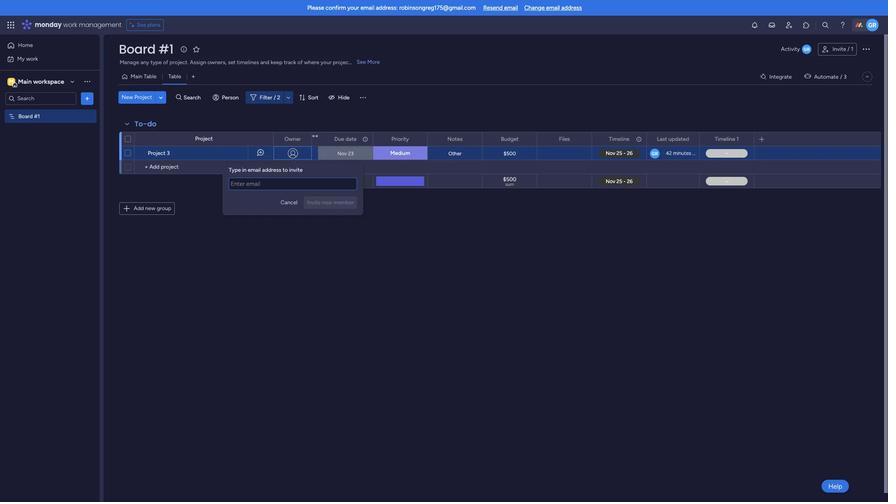 Task type: vqa. For each thing, say whether or not it's contained in the screenshot.
left "items"
no



Task type: locate. For each thing, give the bounding box(es) containing it.
/
[[848, 46, 850, 52], [841, 73, 843, 80], [274, 94, 276, 101]]

1 vertical spatial /
[[841, 73, 843, 80]]

0 horizontal spatial address
[[262, 167, 282, 173]]

more
[[368, 59, 380, 65]]

1 vertical spatial project
[[195, 135, 213, 142]]

see left plans
[[137, 22, 146, 28]]

see plans
[[137, 22, 161, 28]]

invite / 1 button
[[819, 43, 858, 56]]

#1 up type
[[159, 40, 174, 58]]

1 timeline from the left
[[610, 136, 630, 142]]

home button
[[5, 39, 84, 52]]

email right the resend
[[505, 4, 518, 11]]

#1
[[159, 40, 174, 58], [34, 113, 40, 120]]

address
[[562, 4, 582, 11], [262, 167, 282, 173]]

$500 sum
[[504, 176, 517, 187]]

see left more
[[357, 59, 366, 65]]

1 of from the left
[[163, 59, 168, 66]]

resend
[[484, 4, 503, 11]]

1 vertical spatial #1
[[34, 113, 40, 120]]

3 up + add project text box
[[167, 150, 170, 157]]

other
[[449, 151, 462, 157]]

of right type
[[163, 59, 168, 66]]

Timeline 1 field
[[713, 135, 741, 143]]

project up + add project text box
[[195, 135, 213, 142]]

1 horizontal spatial work
[[63, 20, 77, 29]]

0 vertical spatial 1
[[852, 46, 854, 52]]

dapulse integrations image
[[761, 74, 767, 80]]

timeline for timeline 1
[[715, 136, 736, 142]]

0 horizontal spatial your
[[321, 59, 332, 66]]

of right track
[[298, 59, 303, 66]]

invite / 1
[[833, 46, 854, 52]]

address:
[[376, 4, 398, 11]]

options image right invite / 1 on the right of the page
[[862, 44, 872, 54]]

Last updated field
[[656, 135, 692, 143]]

minutes
[[674, 150, 692, 156]]

0 vertical spatial work
[[63, 20, 77, 29]]

of
[[163, 59, 168, 66], [298, 59, 303, 66]]

options image down the workspace options icon
[[83, 95, 91, 102]]

automate
[[815, 73, 839, 80]]

0 vertical spatial board #1
[[119, 40, 174, 58]]

integrate
[[770, 73, 793, 80]]

collapse board header image
[[865, 74, 871, 80]]

0 horizontal spatial board #1
[[18, 113, 40, 120]]

0 vertical spatial options image
[[862, 44, 872, 54]]

v2 search image
[[176, 93, 182, 102]]

/ right automate
[[841, 73, 843, 80]]

options image
[[862, 44, 872, 54], [83, 95, 91, 102]]

address right change
[[562, 4, 582, 11]]

To-do field
[[133, 119, 159, 129]]

1 horizontal spatial see
[[357, 59, 366, 65]]

0 horizontal spatial /
[[274, 94, 276, 101]]

type
[[151, 59, 162, 66]]

filter
[[260, 94, 272, 101]]

#1 down the search in workspace field
[[34, 113, 40, 120]]

1 vertical spatial 1
[[737, 136, 739, 142]]

1 column information image from the left
[[362, 136, 369, 142]]

search everything image
[[822, 21, 830, 29]]

Priority field
[[390, 135, 411, 143]]

main
[[131, 73, 142, 80], [18, 78, 32, 85]]

2 timeline from the left
[[715, 136, 736, 142]]

Search in workspace field
[[16, 94, 65, 103]]

Enter email field
[[229, 178, 357, 190]]

1 horizontal spatial /
[[841, 73, 843, 80]]

table inside table button
[[168, 73, 181, 80]]

1 horizontal spatial 1
[[852, 46, 854, 52]]

2 table from the left
[[168, 73, 181, 80]]

board down the search in workspace field
[[18, 113, 33, 120]]

main right workspace 'icon'
[[18, 78, 32, 85]]

project down the do on the top of page
[[148, 150, 166, 157]]

Files field
[[558, 135, 572, 143]]

0 horizontal spatial work
[[26, 55, 38, 62]]

timeline 1
[[715, 136, 739, 142]]

/ right invite
[[848, 46, 850, 52]]

board
[[119, 40, 156, 58], [18, 113, 33, 120]]

column information image
[[362, 136, 369, 142], [636, 136, 643, 142]]

project right new
[[135, 94, 152, 101]]

notifications image
[[752, 21, 759, 29]]

1 horizontal spatial column information image
[[636, 136, 643, 142]]

1 vertical spatial options image
[[83, 95, 91, 102]]

column information image right date
[[362, 136, 369, 142]]

timelines
[[237, 59, 259, 66]]

0 vertical spatial see
[[137, 22, 146, 28]]

2 column information image from the left
[[636, 136, 643, 142]]

option
[[0, 109, 100, 111]]

1 inside timeline 1 field
[[737, 136, 739, 142]]

change email address link
[[525, 4, 582, 11]]

table down any
[[144, 73, 157, 80]]

0 horizontal spatial see
[[137, 22, 146, 28]]

1 horizontal spatial 3
[[844, 73, 847, 80]]

see for see plans
[[137, 22, 146, 28]]

1 vertical spatial 3
[[167, 150, 170, 157]]

/ left '2'
[[274, 94, 276, 101]]

0 vertical spatial $500
[[504, 150, 516, 156]]

nov 23
[[338, 150, 354, 156]]

work right my
[[26, 55, 38, 62]]

Budget field
[[499, 135, 521, 143]]

1 horizontal spatial main
[[131, 73, 142, 80]]

0 horizontal spatial #1
[[34, 113, 40, 120]]

board #1
[[119, 40, 174, 58], [18, 113, 40, 120]]

last
[[658, 136, 668, 142]]

project 3
[[148, 150, 170, 157]]

column information image right timeline field
[[636, 136, 643, 142]]

show board description image
[[179, 45, 189, 53]]

add
[[134, 205, 144, 212]]

0 horizontal spatial board
[[18, 113, 33, 120]]

main inside the workspace selection element
[[18, 78, 32, 85]]

table down the project.
[[168, 73, 181, 80]]

last updated
[[658, 136, 690, 142]]

type
[[229, 167, 241, 173]]

/ for 3
[[841, 73, 843, 80]]

project
[[135, 94, 152, 101], [195, 135, 213, 142], [148, 150, 166, 157]]

1 vertical spatial $500
[[504, 176, 517, 183]]

2 vertical spatial project
[[148, 150, 166, 157]]

see inside see plans button
[[137, 22, 146, 28]]

new project
[[122, 94, 152, 101]]

0 horizontal spatial of
[[163, 59, 168, 66]]

angle down image
[[159, 95, 163, 100]]

0 horizontal spatial table
[[144, 73, 157, 80]]

$500 for $500 sum
[[504, 176, 517, 183]]

1 horizontal spatial board
[[119, 40, 156, 58]]

Board #1 field
[[117, 40, 176, 58]]

$500
[[504, 150, 516, 156], [504, 176, 517, 183]]

see inside see more link
[[357, 59, 366, 65]]

monday work management
[[35, 20, 122, 29]]

cancel
[[281, 199, 298, 206]]

0 horizontal spatial 1
[[737, 136, 739, 142]]

1 vertical spatial work
[[26, 55, 38, 62]]

management
[[79, 20, 122, 29]]

work inside button
[[26, 55, 38, 62]]

1
[[852, 46, 854, 52], [737, 136, 739, 142]]

person
[[222, 94, 239, 101]]

main down manage
[[131, 73, 142, 80]]

1 horizontal spatial board #1
[[119, 40, 174, 58]]

please
[[308, 4, 324, 11]]

1 vertical spatial board #1
[[18, 113, 40, 120]]

0 horizontal spatial main
[[18, 78, 32, 85]]

robinsongreg175@gmail.com
[[400, 4, 476, 11]]

0 vertical spatial address
[[562, 4, 582, 11]]

board #1 down the search in workspace field
[[18, 113, 40, 120]]

your right where
[[321, 59, 332, 66]]

apps image
[[803, 21, 811, 29]]

1 horizontal spatial options image
[[862, 44, 872, 54]]

0 vertical spatial your
[[348, 4, 359, 11]]

main workspace
[[18, 78, 64, 85]]

1 table from the left
[[144, 73, 157, 80]]

hide button
[[326, 91, 355, 104]]

timeline
[[610, 136, 630, 142], [715, 136, 736, 142]]

work for monday
[[63, 20, 77, 29]]

board up any
[[119, 40, 156, 58]]

select product image
[[7, 21, 15, 29]]

2
[[277, 94, 280, 101]]

table
[[144, 73, 157, 80], [168, 73, 181, 80]]

2 horizontal spatial /
[[848, 46, 850, 52]]

priority
[[392, 136, 409, 142]]

board #1 list box
[[0, 108, 100, 229]]

my work
[[17, 55, 38, 62]]

automate / 3
[[815, 73, 847, 80]]

2 of from the left
[[298, 59, 303, 66]]

3 right automate
[[844, 73, 847, 80]]

hide
[[338, 94, 350, 101]]

1 vertical spatial see
[[357, 59, 366, 65]]

0 horizontal spatial timeline
[[610, 136, 630, 142]]

change
[[525, 4, 545, 11]]

Due date field
[[333, 135, 359, 143]]

address left to
[[262, 167, 282, 173]]

workspace options image
[[83, 78, 91, 85]]

updated
[[669, 136, 690, 142]]

1 vertical spatial board
[[18, 113, 33, 120]]

owner
[[285, 136, 301, 142]]

your right confirm
[[348, 4, 359, 11]]

date
[[346, 136, 357, 142]]

timeline for timeline
[[610, 136, 630, 142]]

/ inside invite / 1 button
[[848, 46, 850, 52]]

Search field
[[182, 92, 205, 103]]

see
[[137, 22, 146, 28], [357, 59, 366, 65]]

work for my
[[26, 55, 38, 62]]

0 vertical spatial 3
[[844, 73, 847, 80]]

0 horizontal spatial column information image
[[362, 136, 369, 142]]

0 vertical spatial board
[[119, 40, 156, 58]]

1 horizontal spatial #1
[[159, 40, 174, 58]]

board #1 up any
[[119, 40, 174, 58]]

email
[[361, 4, 375, 11], [505, 4, 518, 11], [547, 4, 560, 11], [248, 167, 261, 173]]

0 vertical spatial project
[[135, 94, 152, 101]]

0 horizontal spatial 3
[[167, 150, 170, 157]]

owners,
[[208, 59, 227, 66]]

invite
[[833, 46, 847, 52]]

1 horizontal spatial table
[[168, 73, 181, 80]]

2 vertical spatial /
[[274, 94, 276, 101]]

0 vertical spatial /
[[848, 46, 850, 52]]

main inside button
[[131, 73, 142, 80]]

work right monday
[[63, 20, 77, 29]]

1 horizontal spatial of
[[298, 59, 303, 66]]

board #1 inside list box
[[18, 113, 40, 120]]

1 horizontal spatial your
[[348, 4, 359, 11]]

1 horizontal spatial timeline
[[715, 136, 736, 142]]

help image
[[840, 21, 847, 29]]

board inside list box
[[18, 113, 33, 120]]

your
[[348, 4, 359, 11], [321, 59, 332, 66]]



Task type: describe. For each thing, give the bounding box(es) containing it.
1 inside invite / 1 button
[[852, 46, 854, 52]]

help
[[829, 482, 843, 490]]

0 vertical spatial #1
[[159, 40, 174, 58]]

project
[[333, 59, 351, 66]]

due date
[[335, 136, 357, 142]]

workspace selection element
[[7, 77, 65, 87]]

23
[[348, 150, 354, 156]]

table inside main table button
[[144, 73, 157, 80]]

help button
[[822, 480, 850, 493]]

group
[[157, 205, 171, 212]]

/ for 1
[[848, 46, 850, 52]]

project.
[[170, 59, 189, 66]]

1 vertical spatial address
[[262, 167, 282, 173]]

#1 inside list box
[[34, 113, 40, 120]]

main for main workspace
[[18, 78, 32, 85]]

activity button
[[779, 43, 816, 56]]

resend email
[[484, 4, 518, 11]]

project for project 3
[[148, 150, 166, 157]]

workspace image
[[7, 77, 15, 86]]

monday
[[35, 20, 62, 29]]

project inside button
[[135, 94, 152, 101]]

1 vertical spatial your
[[321, 59, 332, 66]]

0 horizontal spatial options image
[[83, 95, 91, 102]]

table button
[[163, 70, 187, 83]]

change email address
[[525, 4, 582, 11]]

see more link
[[356, 58, 381, 66]]

budget
[[501, 136, 519, 142]]

do
[[147, 119, 157, 129]]

my
[[17, 55, 25, 62]]

assign
[[190, 59, 206, 66]]

nov
[[338, 150, 347, 156]]

$500 for $500
[[504, 150, 516, 156]]

cancel button
[[278, 196, 301, 209]]

manage any type of project. assign owners, set timelines and keep track of where your project stands.
[[120, 59, 370, 66]]

+ Add project text field
[[139, 162, 270, 172]]

please confirm your email address: robinsongreg175@gmail.com
[[308, 4, 476, 11]]

confirm
[[326, 4, 346, 11]]

email right in
[[248, 167, 261, 173]]

type in email address to invite
[[229, 167, 303, 173]]

see for see more
[[357, 59, 366, 65]]

my work button
[[5, 53, 84, 65]]

see more
[[357, 59, 380, 65]]

keep
[[271, 59, 283, 66]]

add view image
[[192, 74, 195, 80]]

email right change
[[547, 4, 560, 11]]

invite members image
[[786, 21, 794, 29]]

due
[[335, 136, 345, 142]]

add new group
[[134, 205, 171, 212]]

to
[[283, 167, 288, 173]]

v2 expand column image
[[313, 133, 318, 140]]

filter / 2
[[260, 94, 280, 101]]

inbox image
[[769, 21, 777, 29]]

new
[[145, 205, 156, 212]]

invite
[[289, 167, 303, 173]]

in
[[242, 167, 247, 173]]

main for main table
[[131, 73, 142, 80]]

sort button
[[296, 91, 323, 104]]

manage
[[120, 59, 139, 66]]

stands.
[[352, 59, 370, 66]]

resend email link
[[484, 4, 518, 11]]

1 horizontal spatial address
[[562, 4, 582, 11]]

column information image for timeline
[[636, 136, 643, 142]]

Timeline field
[[608, 135, 632, 143]]

and
[[261, 59, 270, 66]]

add to favorites image
[[192, 45, 200, 53]]

add new group button
[[119, 202, 175, 215]]

medium
[[391, 150, 411, 157]]

main table button
[[119, 70, 163, 83]]

email left the address:
[[361, 4, 375, 11]]

project for project
[[195, 135, 213, 142]]

column information image for due date
[[362, 136, 369, 142]]

person button
[[210, 91, 244, 104]]

Notes field
[[446, 135, 465, 143]]

activity
[[782, 46, 801, 52]]

to-do
[[135, 119, 157, 129]]

workspace
[[33, 78, 64, 85]]

home
[[18, 42, 33, 49]]

new
[[122, 94, 133, 101]]

42
[[667, 150, 673, 156]]

Owner field
[[283, 135, 303, 143]]

sum
[[506, 182, 515, 187]]

m
[[9, 78, 14, 85]]

new project button
[[119, 91, 155, 104]]

greg robinson image
[[867, 19, 879, 31]]

menu image
[[359, 94, 367, 101]]

main table
[[131, 73, 157, 80]]

set
[[228, 59, 236, 66]]

42 minutes ago
[[667, 150, 702, 156]]

arrow down image
[[284, 93, 293, 102]]

/ for 2
[[274, 94, 276, 101]]

where
[[304, 59, 320, 66]]

autopilot image
[[805, 71, 812, 81]]

any
[[141, 59, 149, 66]]

ago
[[693, 150, 702, 156]]

see plans button
[[126, 19, 164, 31]]

files
[[560, 136, 571, 142]]

track
[[284, 59, 296, 66]]

notes
[[448, 136, 463, 142]]

sort
[[308, 94, 319, 101]]



